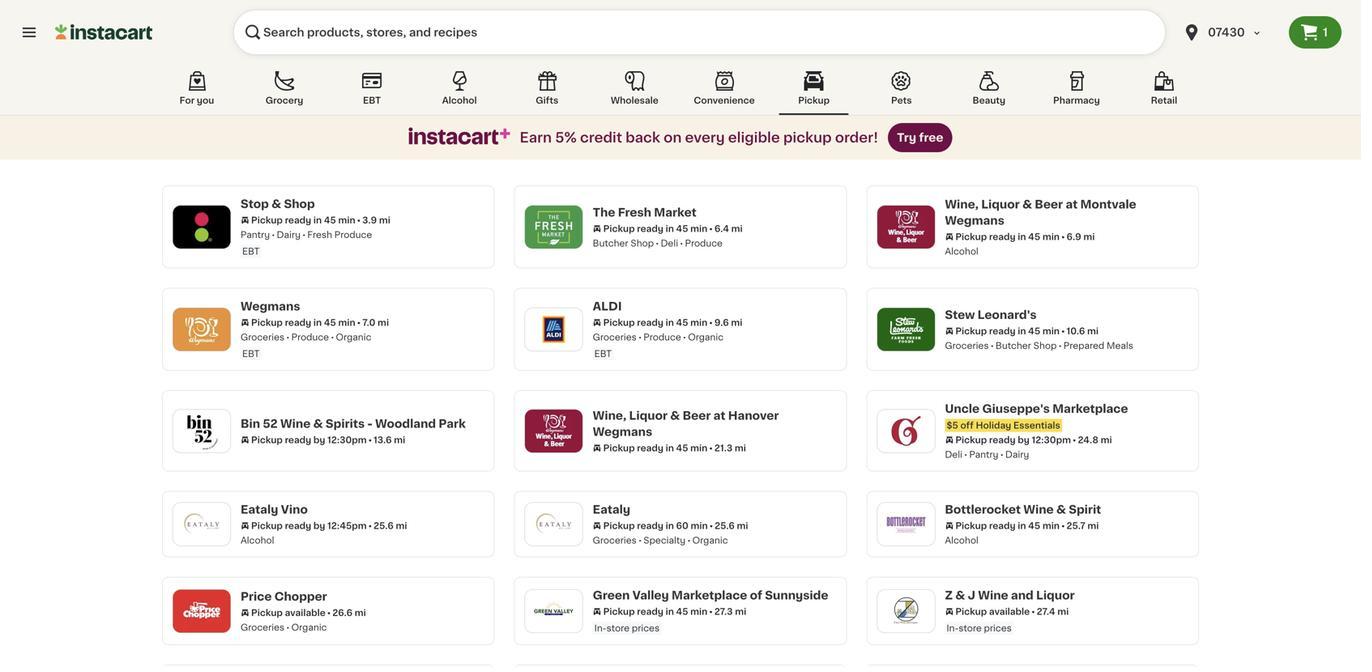 Task type: describe. For each thing, give the bounding box(es) containing it.
groceries down aldi
[[593, 333, 637, 342]]

price chopper logo image
[[181, 591, 223, 633]]

mi for stew leonard's
[[1087, 327, 1099, 336]]

sunnyside
[[765, 590, 828, 602]]

ready for green valley marketplace of sunnyside
[[637, 608, 664, 617]]

in- for green
[[594, 624, 607, 633]]

45 for the fresh market
[[676, 224, 688, 233]]

z & j wine and liquor
[[945, 590, 1075, 602]]

organic right specialty
[[693, 536, 728, 545]]

1 button
[[1289, 16, 1342, 49]]

bin 52 wine & spirits - woodland park logo image
[[181, 410, 223, 452]]

for you button
[[162, 68, 232, 115]]

pickup ready by 12:45pm
[[251, 522, 367, 531]]

25.6 for eataly vino
[[374, 522, 394, 531]]

instacart image
[[55, 23, 152, 42]]

25.7 mi
[[1067, 522, 1099, 531]]

in for wegmans
[[314, 318, 322, 327]]

gifts button
[[512, 68, 582, 115]]

ready for stew leonard's
[[989, 327, 1016, 336]]

25.6 for eataly
[[715, 522, 735, 531]]

1
[[1323, 27, 1328, 38]]

-
[[367, 418, 373, 430]]

organic down 7.0 on the top
[[336, 333, 371, 342]]

vino
[[281, 504, 308, 516]]

ebt button
[[337, 68, 407, 115]]

eataly logo image
[[533, 504, 575, 546]]

price chopper
[[241, 591, 327, 603]]

45 for green valley marketplace of sunnyside
[[676, 608, 688, 617]]

available for chopper
[[285, 609, 326, 618]]

pickup for green valley marketplace of sunnyside
[[603, 608, 635, 617]]

pantry dairy fresh produce ebt
[[241, 231, 372, 256]]

back
[[626, 131, 660, 145]]

45 for wegmans
[[324, 318, 336, 327]]

of
[[750, 590, 763, 602]]

pickup for wine, liquor & beer at hanover wegmans
[[603, 444, 635, 453]]

60
[[676, 522, 689, 531]]

wine, liquor & beer at hanover wegmans logo image
[[533, 410, 575, 452]]

aldi logo image
[[533, 309, 575, 351]]

12:30pm for 24.8 mi
[[1032, 436, 1071, 445]]

valley
[[633, 590, 669, 602]]

52
[[263, 418, 278, 430]]

10.6
[[1067, 327, 1085, 336]]

shop for stop & shop
[[284, 199, 315, 210]]

pickup for z & j wine and liquor
[[956, 608, 987, 617]]

pickup for bottlerocket wine & spirit
[[956, 522, 987, 531]]

essentials
[[1014, 421, 1061, 430]]

beer for montvale
[[1035, 199, 1063, 210]]

convenience button
[[687, 68, 761, 115]]

27.4
[[1037, 608, 1055, 617]]

pickup ready in 45 min for the fresh market
[[603, 224, 708, 233]]

25.7
[[1067, 522, 1086, 531]]

the fresh market logo image
[[533, 206, 575, 248]]

stew
[[945, 309, 975, 321]]

6.4
[[715, 224, 729, 233]]

45 for stop & shop
[[324, 216, 336, 225]]

uncle giuseppe's marketplace logo image
[[885, 410, 927, 452]]

pickup ready in 45 min for wegmans
[[251, 318, 355, 327]]

order!
[[835, 131, 878, 145]]

pickup ready in 45 min for green valley marketplace of sunnyside
[[603, 608, 708, 617]]

pickup button
[[779, 68, 849, 115]]

meals
[[1107, 341, 1134, 350]]

ready for bin 52 wine & spirits - woodland park
[[285, 436, 311, 445]]

pickup ready in 45 min for stop & shop
[[251, 216, 355, 225]]

groceries produce organic ebt for wegmans
[[241, 333, 371, 359]]

organic down 9.6
[[688, 333, 724, 342]]

12:45pm
[[327, 522, 367, 531]]

07430
[[1208, 27, 1245, 38]]

j
[[968, 590, 976, 602]]

groceries right wegmans logo
[[241, 333, 285, 342]]

green
[[593, 590, 630, 602]]

07430 button
[[1173, 10, 1289, 55]]

21.3 mi
[[715, 444, 746, 453]]

45 for bottlerocket wine & spirit
[[1028, 522, 1041, 531]]

alcohol button
[[425, 68, 494, 115]]

retail
[[1151, 96, 1178, 105]]

beauty button
[[954, 68, 1024, 115]]

pickup for the fresh market
[[603, 224, 635, 233]]

pickup for aldi
[[603, 318, 635, 327]]

2 vertical spatial liquor
[[1036, 590, 1075, 602]]

spirits
[[326, 418, 365, 430]]

gifts
[[536, 96, 559, 105]]

liquor for wine, liquor & beer at hanover wegmans
[[629, 410, 668, 422]]

0 vertical spatial fresh
[[618, 207, 652, 218]]

21.3
[[715, 444, 733, 453]]

off
[[961, 421, 974, 430]]

wine, liquor & beer at montvale wegmans
[[945, 199, 1137, 226]]

min for stop & shop
[[338, 216, 355, 225]]

$5
[[947, 421, 958, 430]]

grocery
[[266, 96, 303, 105]]

aldi
[[593, 301, 622, 312]]

the
[[593, 207, 615, 218]]

wegmans logo image
[[181, 309, 223, 351]]

in for wine, liquor & beer at montvale wegmans
[[1018, 232, 1026, 241]]

stop & shop logo image
[[181, 206, 223, 248]]

shop categories tab list
[[162, 68, 1199, 115]]

bottlerocket wine & spirit logo image
[[885, 504, 927, 546]]

store for &
[[959, 624, 982, 633]]

groceries specialty organic
[[593, 536, 728, 545]]

at for hanover
[[714, 410, 726, 422]]

pickup ready by 12:30pm for 13.6 mi
[[251, 436, 367, 445]]

pickup for eataly
[[603, 522, 635, 531]]

pickup
[[783, 131, 832, 145]]

groceries butcher shop prepared meals
[[945, 341, 1134, 350]]

mi for bin 52 wine & spirits - woodland park
[[394, 436, 405, 445]]

6.9 mi
[[1067, 232, 1095, 241]]

eataly for eataly vino
[[241, 504, 278, 516]]

shop for groceries butcher shop prepared meals
[[1034, 341, 1057, 350]]

groceries down "stew"
[[945, 341, 989, 350]]

bin
[[241, 418, 260, 430]]

min for aldi
[[691, 318, 708, 327]]

fresh inside pantry dairy fresh produce ebt
[[307, 231, 332, 239]]

mi for wine, liquor & beer at hanover wegmans
[[735, 444, 746, 453]]

earn
[[520, 131, 552, 145]]

store for valley
[[607, 624, 630, 633]]

mi for eataly vino
[[396, 522, 407, 531]]

mi for z & j wine and liquor
[[1058, 608, 1069, 617]]

pickup down off
[[956, 436, 987, 445]]

market
[[654, 207, 697, 218]]

07430 button
[[1182, 10, 1279, 55]]

Search field
[[233, 10, 1166, 55]]

at for montvale
[[1066, 199, 1078, 210]]

mi for eataly
[[737, 522, 748, 531]]

pharmacy
[[1053, 96, 1100, 105]]

bin 52 wine & spirits - woodland park
[[241, 418, 466, 430]]

uncle
[[945, 404, 980, 415]]

45 for wine, liquor & beer at hanover wegmans
[[676, 444, 688, 453]]

free
[[919, 132, 944, 143]]

27.3 mi
[[715, 608, 746, 617]]

pickup ready in 45 min for stew leonard's
[[956, 327, 1060, 336]]

7.0
[[362, 318, 375, 327]]

ready for wine, liquor & beer at hanover wegmans
[[637, 444, 664, 453]]

9.6 mi
[[715, 318, 743, 327]]

9.6
[[715, 318, 729, 327]]

ready down holiday
[[989, 436, 1016, 445]]

min for wine, liquor & beer at hanover wegmans
[[691, 444, 708, 453]]

mi for the fresh market
[[731, 224, 743, 233]]

pickup for stop & shop
[[251, 216, 283, 225]]

min for wegmans
[[338, 318, 355, 327]]

prices for j
[[984, 624, 1012, 633]]

stop
[[241, 199, 269, 210]]

pickup for wine, liquor & beer at montvale wegmans
[[956, 232, 987, 241]]

eataly for eataly
[[593, 504, 630, 516]]

park
[[439, 418, 466, 430]]

mi for wine, liquor & beer at montvale wegmans
[[1084, 232, 1095, 241]]

bottlerocket
[[945, 504, 1021, 516]]

in-store prices for &
[[947, 624, 1012, 633]]

mi for green valley marketplace of sunnyside
[[735, 608, 746, 617]]

marketplace for valley
[[672, 590, 747, 602]]



Task type: vqa. For each thing, say whether or not it's contained in the screenshot.
Snacks & Candy LINK
no



Task type: locate. For each thing, give the bounding box(es) containing it.
pickup right wegmans logo
[[251, 318, 283, 327]]

1 horizontal spatial store
[[959, 624, 982, 633]]

0 horizontal spatial in-store prices
[[594, 624, 660, 633]]

and
[[1011, 590, 1034, 602]]

pickup for wegmans
[[251, 318, 283, 327]]

pickup down 'the'
[[603, 224, 635, 233]]

groceries produce organic ebt down 7.0 on the top
[[241, 333, 371, 359]]

2 horizontal spatial wegmans
[[945, 215, 1005, 226]]

1 in- from the left
[[594, 624, 607, 633]]

in for stew leonard's
[[1018, 327, 1026, 336]]

wine right j
[[978, 590, 1009, 602]]

min for stew leonard's
[[1043, 327, 1060, 336]]

1 horizontal spatial 12:30pm
[[1032, 436, 1071, 445]]

groceries down pickup ready in 60 min
[[593, 536, 637, 545]]

45 for wine, liquor & beer at montvale wegmans
[[1028, 232, 1041, 241]]

dairy inside pantry dairy fresh produce ebt
[[277, 231, 301, 239]]

in-store prices down green
[[594, 624, 660, 633]]

2 store from the left
[[959, 624, 982, 633]]

mi for aldi
[[731, 318, 743, 327]]

1 vertical spatial liquor
[[629, 410, 668, 422]]

5%
[[555, 131, 577, 145]]

2 in- from the left
[[947, 624, 959, 633]]

0 vertical spatial wegmans
[[945, 215, 1005, 226]]

1 horizontal spatial dairy
[[1005, 451, 1029, 459]]

min left "3.9"
[[338, 216, 355, 225]]

0 horizontal spatial pantry
[[241, 231, 270, 239]]

mi right 13.6
[[394, 436, 405, 445]]

0 horizontal spatial liquor
[[629, 410, 668, 422]]

groceries produce organic ebt for aldi
[[593, 333, 724, 359]]

45 up groceries butcher shop prepared meals at bottom right
[[1028, 327, 1041, 336]]

in down the wine, liquor & beer at montvale wegmans
[[1018, 232, 1026, 241]]

1 horizontal spatial marketplace
[[1053, 404, 1128, 415]]

45 down market
[[676, 224, 688, 233]]

2 vertical spatial wine
[[978, 590, 1009, 602]]

pickup ready in 45 min down leonard's
[[956, 327, 1060, 336]]

in for eataly
[[666, 522, 674, 531]]

eataly up pickup ready in 60 min
[[593, 504, 630, 516]]

ready for aldi
[[637, 318, 664, 327]]

1 in-store prices from the left
[[594, 624, 660, 633]]

min for eataly
[[691, 522, 708, 531]]

pickup down aldi
[[603, 318, 635, 327]]

in- down 'z'
[[947, 624, 959, 633]]

pickup ready by 12:30pm down the spirits
[[251, 436, 367, 445]]

ready for wegmans
[[285, 318, 311, 327]]

in for wine, liquor & beer at hanover wegmans
[[666, 444, 674, 453]]

1 vertical spatial beer
[[683, 410, 711, 422]]

in- for z
[[947, 624, 959, 633]]

mi right 6.4
[[731, 224, 743, 233]]

holiday
[[976, 421, 1011, 430]]

woodland
[[375, 418, 436, 430]]

pickup ready in 45 min
[[251, 216, 355, 225], [603, 224, 708, 233], [956, 232, 1060, 241], [251, 318, 355, 327], [603, 318, 708, 327], [956, 327, 1060, 336], [603, 444, 708, 453], [956, 522, 1060, 531], [603, 608, 708, 617]]

1 horizontal spatial butcher
[[996, 341, 1031, 350]]

wegmans inside wine, liquor & beer at hanover wegmans
[[593, 426, 652, 438]]

pickup down j
[[956, 608, 987, 617]]

ready down bottlerocket
[[989, 522, 1016, 531]]

eataly vino
[[241, 504, 308, 516]]

1 vertical spatial wegmans
[[241, 301, 300, 312]]

ready up pantry dairy fresh produce ebt
[[285, 216, 311, 225]]

ready for stop & shop
[[285, 216, 311, 225]]

in down valley
[[666, 608, 674, 617]]

wegmans
[[945, 215, 1005, 226], [241, 301, 300, 312], [593, 426, 652, 438]]

1 horizontal spatial prices
[[984, 624, 1012, 633]]

0 horizontal spatial wine
[[280, 418, 311, 430]]

pickup ready in 45 min for wine, liquor & beer at hanover wegmans
[[603, 444, 708, 453]]

1 horizontal spatial deli
[[945, 451, 963, 459]]

stew leonard's
[[945, 309, 1037, 321]]

0 vertical spatial at
[[1066, 199, 1078, 210]]

available down chopper
[[285, 609, 326, 618]]

pickup right wine, liquor & beer at montvale wegmans logo
[[956, 232, 987, 241]]

alcohol for wine, liquor & beer at montvale wegmans
[[945, 247, 979, 256]]

12:30pm for 13.6 mi
[[327, 436, 367, 445]]

0 horizontal spatial dairy
[[277, 231, 301, 239]]

2 vertical spatial shop
[[1034, 341, 1057, 350]]

earn 5% credit back on every eligible pickup order!
[[520, 131, 878, 145]]

pickup for stew leonard's
[[956, 327, 987, 336]]

mi
[[379, 216, 390, 225], [731, 224, 743, 233], [1084, 232, 1095, 241], [378, 318, 389, 327], [731, 318, 743, 327], [1087, 327, 1099, 336], [394, 436, 405, 445], [1101, 436, 1112, 445], [735, 444, 746, 453], [396, 522, 407, 531], [737, 522, 748, 531], [1088, 522, 1099, 531], [735, 608, 746, 617], [1058, 608, 1069, 617], [355, 609, 366, 618]]

giuseppe's
[[982, 404, 1050, 415]]

pickup up the 'groceries specialty organic'
[[603, 522, 635, 531]]

0 vertical spatial beer
[[1035, 199, 1063, 210]]

min for green valley marketplace of sunnyside
[[691, 608, 708, 617]]

1 vertical spatial shop
[[631, 239, 654, 248]]

liquor
[[981, 199, 1020, 210], [629, 410, 668, 422], [1036, 590, 1075, 602]]

try free
[[897, 132, 944, 143]]

24.8
[[1078, 436, 1099, 445]]

deli down market
[[661, 239, 678, 248]]

by down essentials
[[1018, 436, 1030, 445]]

13.6
[[374, 436, 392, 445]]

beer for hanover
[[683, 410, 711, 422]]

store down green
[[607, 624, 630, 633]]

ready left 9.6
[[637, 318, 664, 327]]

min up groceries butcher shop prepared meals at bottom right
[[1043, 327, 1060, 336]]

in
[[314, 216, 322, 225], [666, 224, 674, 233], [1018, 232, 1026, 241], [314, 318, 322, 327], [666, 318, 674, 327], [1018, 327, 1026, 336], [666, 444, 674, 453], [666, 522, 674, 531], [1018, 522, 1026, 531], [666, 608, 674, 617]]

pickup available up groceries organic
[[251, 609, 326, 618]]

z & j wine and liquor logo image
[[885, 591, 927, 633]]

ready down leonard's
[[989, 327, 1016, 336]]

mi right 6.9
[[1084, 232, 1095, 241]]

spirit
[[1069, 504, 1101, 516]]

0 vertical spatial dairy
[[277, 231, 301, 239]]

z
[[945, 590, 953, 602]]

in for aldi
[[666, 318, 674, 327]]

prepared
[[1064, 341, 1105, 350]]

45 down bottlerocket wine & spirit at bottom right
[[1028, 522, 1041, 531]]

1 horizontal spatial at
[[1066, 199, 1078, 210]]

1 vertical spatial marketplace
[[672, 590, 747, 602]]

specialty
[[644, 536, 686, 545]]

alcohol inside button
[[442, 96, 477, 105]]

pets button
[[867, 68, 937, 115]]

10.6 mi
[[1067, 327, 1099, 336]]

ready down valley
[[637, 608, 664, 617]]

25.6 right the 12:45pm
[[374, 522, 394, 531]]

deli pantry dairy
[[945, 451, 1029, 459]]

pickup for bin 52 wine & spirits - woodland park
[[251, 436, 283, 445]]

mi for stop & shop
[[379, 216, 390, 225]]

mi right "3.9"
[[379, 216, 390, 225]]

mi for price chopper
[[355, 609, 366, 618]]

fresh
[[618, 207, 652, 218], [307, 231, 332, 239]]

in left 7.0 on the top
[[314, 318, 322, 327]]

shop left prepared
[[1034, 341, 1057, 350]]

in down leonard's
[[1018, 327, 1026, 336]]

45 left 9.6
[[676, 318, 688, 327]]

prices
[[632, 624, 660, 633], [984, 624, 1012, 633]]

pickup ready in 45 min left 7.0 on the top
[[251, 318, 355, 327]]

1 horizontal spatial 25.6
[[715, 522, 735, 531]]

0 horizontal spatial prices
[[632, 624, 660, 633]]

27.4 mi
[[1037, 608, 1069, 617]]

& inside the wine, liquor & beer at montvale wegmans
[[1023, 199, 1032, 210]]

1 groceries produce organic ebt from the left
[[241, 333, 371, 359]]

25.6 mi for eataly
[[715, 522, 748, 531]]

2 prices from the left
[[984, 624, 1012, 633]]

available for &
[[989, 608, 1030, 617]]

1 horizontal spatial wegmans
[[593, 426, 652, 438]]

beer inside wine, liquor & beer at hanover wegmans
[[683, 410, 711, 422]]

mi right 10.6
[[1087, 327, 1099, 336]]

0 horizontal spatial beer
[[683, 410, 711, 422]]

min right 60
[[691, 522, 708, 531]]

1 horizontal spatial fresh
[[618, 207, 652, 218]]

wholesale button
[[600, 68, 670, 115]]

pickup ready in 45 min for aldi
[[603, 318, 708, 327]]

credit
[[580, 131, 622, 145]]

store
[[607, 624, 630, 633], [959, 624, 982, 633]]

0 vertical spatial butcher
[[593, 239, 628, 248]]

wegmans right wegmans logo
[[241, 301, 300, 312]]

pickup ready in 45 min down wine, liquor & beer at hanover wegmans
[[603, 444, 708, 453]]

45 left 7.0 on the top
[[324, 318, 336, 327]]

pickup ready by 12:30pm down holiday
[[956, 436, 1071, 445]]

available
[[989, 608, 1030, 617], [285, 609, 326, 618]]

1 eataly from the left
[[241, 504, 278, 516]]

1 prices from the left
[[632, 624, 660, 633]]

mi right the 12:45pm
[[396, 522, 407, 531]]

at up 6.9
[[1066, 199, 1078, 210]]

0 horizontal spatial store
[[607, 624, 630, 633]]

0 vertical spatial deli
[[661, 239, 678, 248]]

in for stop & shop
[[314, 216, 322, 225]]

beer inside the wine, liquor & beer at montvale wegmans
[[1035, 199, 1063, 210]]

at inside the wine, liquor & beer at montvale wegmans
[[1066, 199, 1078, 210]]

organic down chopper
[[291, 623, 327, 632]]

1 vertical spatial butcher
[[996, 341, 1031, 350]]

in for the fresh market
[[666, 224, 674, 233]]

pickup ready by 12:30pm for 24.8 mi
[[956, 436, 1071, 445]]

0 horizontal spatial pickup ready by 12:30pm
[[251, 436, 367, 445]]

pickup down 52
[[251, 436, 283, 445]]

min left 25.7
[[1043, 522, 1060, 531]]

ready for the fresh market
[[637, 224, 664, 233]]

pickup up pickup
[[798, 96, 830, 105]]

12:30pm down essentials
[[1032, 436, 1071, 445]]

min left 6.9
[[1043, 232, 1060, 241]]

green valley marketplace of sunnyside logo image
[[533, 591, 575, 633]]

wine, liquor & beer at hanover wegmans
[[593, 410, 779, 438]]

chopper
[[274, 591, 327, 603]]

montvale
[[1081, 199, 1137, 210]]

0 vertical spatial wine,
[[945, 199, 979, 210]]

ready for eataly vino
[[285, 522, 311, 531]]

pickup ready in 45 min up butcher shop deli produce
[[603, 224, 708, 233]]

1 horizontal spatial shop
[[631, 239, 654, 248]]

prices down valley
[[632, 624, 660, 633]]

mi right 21.3
[[735, 444, 746, 453]]

wine, right wine, liquor & beer at hanover wegmans logo
[[593, 410, 627, 422]]

in for green valley marketplace of sunnyside
[[666, 608, 674, 617]]

dairy
[[277, 231, 301, 239], [1005, 451, 1029, 459]]

0 horizontal spatial in-
[[594, 624, 607, 633]]

1 horizontal spatial liquor
[[981, 199, 1020, 210]]

0 horizontal spatial at
[[714, 410, 726, 422]]

2 horizontal spatial wine
[[1024, 504, 1054, 516]]

26.6
[[333, 609, 353, 618]]

prices for marketplace
[[632, 624, 660, 633]]

6.4 mi
[[715, 224, 743, 233]]

25.6 mi
[[374, 522, 407, 531], [715, 522, 748, 531]]

0 horizontal spatial 25.6 mi
[[374, 522, 407, 531]]

2 horizontal spatial liquor
[[1036, 590, 1075, 602]]

7.0 mi
[[362, 318, 389, 327]]

pickup ready in 45 min for wine, liquor & beer at montvale wegmans
[[956, 232, 1060, 241]]

green valley marketplace of sunnyside
[[593, 590, 828, 602]]

1 horizontal spatial pickup ready by 12:30pm
[[956, 436, 1071, 445]]

in-store prices for valley
[[594, 624, 660, 633]]

45 for stew leonard's
[[1028, 327, 1041, 336]]

pickup ready in 45 min for bottlerocket wine & spirit
[[956, 522, 1060, 531]]

produce
[[334, 231, 372, 239], [685, 239, 723, 248], [291, 333, 329, 342], [644, 333, 681, 342]]

pickup down the stop & shop
[[251, 216, 283, 225]]

beer left hanover
[[683, 410, 711, 422]]

deli
[[661, 239, 678, 248], [945, 451, 963, 459]]

at
[[1066, 199, 1078, 210], [714, 410, 726, 422]]

25.6 mi for eataly vino
[[374, 522, 407, 531]]

0 vertical spatial pantry
[[241, 231, 270, 239]]

by left the 12:45pm
[[314, 522, 325, 531]]

mi right 25.7
[[1088, 522, 1099, 531]]

1 vertical spatial wine,
[[593, 410, 627, 422]]

0 horizontal spatial deli
[[661, 239, 678, 248]]

grocery button
[[250, 68, 319, 115]]

2 in-store prices from the left
[[947, 624, 1012, 633]]

pickup ready in 45 min down the wine, liquor & beer at montvale wegmans
[[956, 232, 1060, 241]]

available down z & j wine and liquor
[[989, 608, 1030, 617]]

pickup inside 'button'
[[798, 96, 830, 105]]

1 25.6 from the left
[[374, 522, 394, 531]]

eligible
[[728, 131, 780, 145]]

1 vertical spatial deli
[[945, 451, 963, 459]]

wegmans for wine, liquor & beer at montvale wegmans
[[945, 215, 1005, 226]]

bottlerocket wine & spirit
[[945, 504, 1101, 516]]

pickup down price
[[251, 609, 283, 618]]

in left 60
[[666, 522, 674, 531]]

try
[[897, 132, 917, 143]]

0 vertical spatial marketplace
[[1053, 404, 1128, 415]]

0 horizontal spatial available
[[285, 609, 326, 618]]

hanover
[[728, 410, 779, 422]]

ready up the 'groceries specialty organic'
[[637, 522, 664, 531]]

groceries down price
[[241, 623, 285, 632]]

pickup available for chopper
[[251, 609, 326, 618]]

26.6 mi
[[333, 609, 366, 618]]

2 groceries produce organic ebt from the left
[[593, 333, 724, 359]]

stew leonard's logo image
[[885, 309, 927, 351]]

groceries produce organic ebt down aldi
[[593, 333, 724, 359]]

0 horizontal spatial butcher
[[593, 239, 628, 248]]

pickup down green
[[603, 608, 635, 617]]

0 horizontal spatial groceries produce organic ebt
[[241, 333, 371, 359]]

mi right 60
[[737, 522, 748, 531]]

0 vertical spatial wine
[[280, 418, 311, 430]]

1 horizontal spatial in-store prices
[[947, 624, 1012, 633]]

0 horizontal spatial wegmans
[[241, 301, 300, 312]]

1 25.6 mi from the left
[[374, 522, 407, 531]]

beauty
[[973, 96, 1006, 105]]

1 vertical spatial pantry
[[969, 451, 999, 459]]

at inside wine, liquor & beer at hanover wegmans
[[714, 410, 726, 422]]

in left 9.6
[[666, 318, 674, 327]]

pantry inside pantry dairy fresh produce ebt
[[241, 231, 270, 239]]

eataly
[[241, 504, 278, 516], [593, 504, 630, 516]]

1 horizontal spatial pantry
[[969, 451, 999, 459]]

butcher down leonard's
[[996, 341, 1031, 350]]

liquor for wine, liquor & beer at montvale wegmans
[[981, 199, 1020, 210]]

0 vertical spatial shop
[[284, 199, 315, 210]]

mi right '24.8'
[[1101, 436, 1112, 445]]

min down green valley marketplace of sunnyside
[[691, 608, 708, 617]]

produce inside pantry dairy fresh produce ebt
[[334, 231, 372, 239]]

2 vertical spatial wegmans
[[593, 426, 652, 438]]

1 horizontal spatial wine,
[[945, 199, 979, 210]]

in-
[[594, 624, 607, 633], [947, 624, 959, 633]]

1 horizontal spatial eataly
[[593, 504, 630, 516]]

pantry
[[241, 231, 270, 239], [969, 451, 999, 459]]

45 for aldi
[[676, 318, 688, 327]]

0 horizontal spatial fresh
[[307, 231, 332, 239]]

prices down z & j wine and liquor
[[984, 624, 1012, 633]]

dairy down the stop & shop
[[277, 231, 301, 239]]

24.8 mi
[[1078, 436, 1112, 445]]

ready down the wine, liquor & beer at montvale wegmans
[[989, 232, 1016, 241]]

the fresh market
[[593, 207, 697, 218]]

1 horizontal spatial groceries produce organic ebt
[[593, 333, 724, 359]]

&
[[272, 199, 281, 210], [1023, 199, 1032, 210], [670, 410, 680, 422], [313, 418, 323, 430], [1057, 504, 1066, 516], [956, 590, 965, 602]]

1 vertical spatial dairy
[[1005, 451, 1029, 459]]

6.9
[[1067, 232, 1081, 241]]

pickup ready in 45 min up pantry dairy fresh produce ebt
[[251, 216, 355, 225]]

wine, liquor & beer at montvale wegmans logo image
[[885, 206, 927, 248]]

0 horizontal spatial wine,
[[593, 410, 627, 422]]

by for vino
[[314, 522, 325, 531]]

wholesale
[[611, 96, 659, 105]]

ebt
[[363, 96, 381, 105], [242, 247, 260, 256], [242, 350, 260, 359], [594, 350, 612, 359]]

0 horizontal spatial 12:30pm
[[327, 436, 367, 445]]

pickup ready in 60 min
[[603, 522, 708, 531]]

for you
[[180, 96, 214, 105]]

in-store prices
[[594, 624, 660, 633], [947, 624, 1012, 633]]

2 horizontal spatial shop
[[1034, 341, 1057, 350]]

ready left 7.0 on the top
[[285, 318, 311, 327]]

1 horizontal spatial available
[[989, 608, 1030, 617]]

wine, inside the wine, liquor & beer at montvale wegmans
[[945, 199, 979, 210]]

ready down vino on the bottom
[[285, 522, 311, 531]]

in-store prices down j
[[947, 624, 1012, 633]]

in down wine, liquor & beer at hanover wegmans
[[666, 444, 674, 453]]

1 vertical spatial at
[[714, 410, 726, 422]]

wine, for wine, liquor & beer at hanover wegmans
[[593, 410, 627, 422]]

eataly vino logo image
[[181, 504, 223, 546]]

1 horizontal spatial pickup available
[[956, 608, 1030, 617]]

45 down the wine, liquor & beer at montvale wegmans
[[1028, 232, 1041, 241]]

wegmans inside the wine, liquor & beer at montvale wegmans
[[945, 215, 1005, 226]]

marketplace up 27.3
[[672, 590, 747, 602]]

organic
[[336, 333, 371, 342], [688, 333, 724, 342], [693, 536, 728, 545], [291, 623, 327, 632]]

liquor inside wine, liquor & beer at hanover wegmans
[[629, 410, 668, 422]]

on
[[664, 131, 682, 145]]

ready for bottlerocket wine & spirit
[[989, 522, 1016, 531]]

2 25.6 mi from the left
[[715, 522, 748, 531]]

2 25.6 from the left
[[715, 522, 735, 531]]

0 horizontal spatial 25.6
[[374, 522, 394, 531]]

1 store from the left
[[607, 624, 630, 633]]

0 horizontal spatial shop
[[284, 199, 315, 210]]

leonard's
[[978, 309, 1037, 321]]

uncle giuseppe's marketplace $5 off holiday essentials
[[945, 404, 1128, 430]]

in down bottlerocket wine & spirit at bottom right
[[1018, 522, 1026, 531]]

0 horizontal spatial pickup available
[[251, 609, 326, 618]]

wine, inside wine, liquor & beer at hanover wegmans
[[593, 410, 627, 422]]

wine, right wine, liquor & beer at montvale wegmans logo
[[945, 199, 979, 210]]

alcohol for bottlerocket wine & spirit
[[945, 536, 979, 545]]

liquor inside the wine, liquor & beer at montvale wegmans
[[981, 199, 1020, 210]]

min left 6.4
[[691, 224, 708, 233]]

pickup available for &
[[956, 608, 1030, 617]]

2 eataly from the left
[[593, 504, 630, 516]]

3.9 mi
[[362, 216, 390, 225]]

deli down $5
[[945, 451, 963, 459]]

in down market
[[666, 224, 674, 233]]

you
[[197, 96, 214, 105]]

0 vertical spatial liquor
[[981, 199, 1020, 210]]

beer
[[1035, 199, 1063, 210], [683, 410, 711, 422]]

mi for wegmans
[[378, 318, 389, 327]]

retail button
[[1130, 68, 1199, 115]]

groceries organic
[[241, 623, 327, 632]]

try free button
[[888, 123, 952, 152]]

1 vertical spatial fresh
[[307, 231, 332, 239]]

min for bottlerocket wine & spirit
[[1043, 522, 1060, 531]]

pickup
[[798, 96, 830, 105], [251, 216, 283, 225], [603, 224, 635, 233], [956, 232, 987, 241], [251, 318, 283, 327], [603, 318, 635, 327], [956, 327, 987, 336], [251, 436, 283, 445], [956, 436, 987, 445], [603, 444, 635, 453], [251, 522, 283, 531], [603, 522, 635, 531], [956, 522, 987, 531], [603, 608, 635, 617], [956, 608, 987, 617], [251, 609, 283, 618]]

marketplace inside uncle giuseppe's marketplace $5 off holiday essentials
[[1053, 404, 1128, 415]]

1 horizontal spatial 25.6 mi
[[715, 522, 748, 531]]

ebt inside button
[[363, 96, 381, 105]]

stop & shop
[[241, 199, 315, 210]]

27.3
[[715, 608, 733, 617]]

mi for bottlerocket wine & spirit
[[1088, 522, 1099, 531]]

marketplace for giuseppe's
[[1053, 404, 1128, 415]]

wegmans right wine, liquor & beer at montvale wegmans logo
[[945, 215, 1005, 226]]

1 vertical spatial wine
[[1024, 504, 1054, 516]]

pickup available
[[956, 608, 1030, 617], [251, 609, 326, 618]]

12:30pm
[[327, 436, 367, 445], [1032, 436, 1071, 445]]

wine, for wine, liquor & beer at montvale wegmans
[[945, 199, 979, 210]]

ready for wine, liquor & beer at montvale wegmans
[[989, 232, 1016, 241]]

1 horizontal spatial in-
[[947, 624, 959, 633]]

25.6 right 60
[[715, 522, 735, 531]]

wegmans right wine, liquor & beer at hanover wegmans logo
[[593, 426, 652, 438]]

1 horizontal spatial beer
[[1035, 199, 1063, 210]]

None search field
[[233, 10, 1166, 55]]

0 horizontal spatial marketplace
[[672, 590, 747, 602]]

wegmans for wine, liquor & beer at hanover wegmans
[[593, 426, 652, 438]]

pickup for price chopper
[[251, 609, 283, 618]]

25.6 mi right 60
[[715, 522, 748, 531]]

ebt inside pantry dairy fresh produce ebt
[[242, 247, 260, 256]]

alcohol for eataly vino
[[241, 536, 274, 545]]

1 horizontal spatial wine
[[978, 590, 1009, 602]]

by for 52
[[314, 436, 325, 445]]

0 horizontal spatial eataly
[[241, 504, 278, 516]]

min for wine, liquor & beer at montvale wegmans
[[1043, 232, 1060, 241]]

& inside wine, liquor & beer at hanover wegmans
[[670, 410, 680, 422]]



